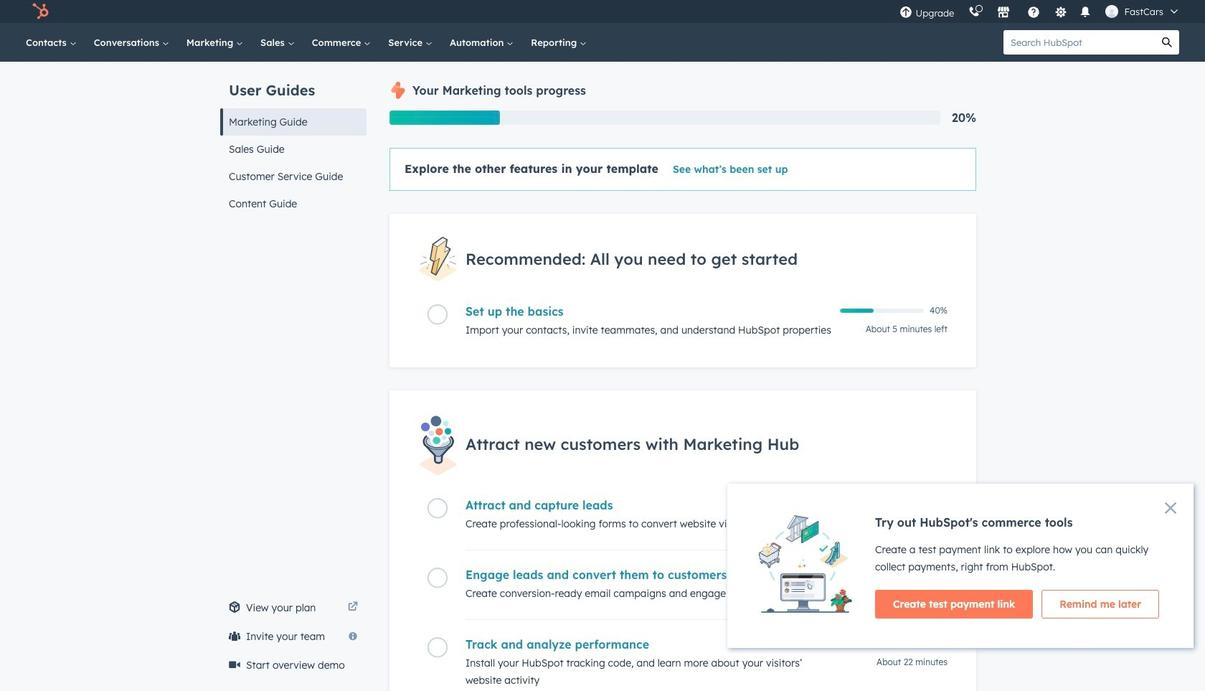 Task type: vqa. For each thing, say whether or not it's contained in the screenshot.
CHRISTINA OVERA Image
yes



Task type: locate. For each thing, give the bounding box(es) containing it.
christina overa image
[[1106, 5, 1119, 18]]

user guides element
[[220, 62, 367, 217]]

progress bar
[[390, 111, 500, 125]]

Search HubSpot search field
[[1004, 30, 1156, 55]]

[object object] complete progress bar
[[840, 309, 874, 313]]

link opens in a new window image
[[348, 599, 358, 617], [348, 602, 358, 613]]

2 link opens in a new window image from the top
[[348, 602, 358, 613]]

marketplaces image
[[998, 6, 1011, 19]]

menu
[[893, 0, 1189, 23]]



Task type: describe. For each thing, give the bounding box(es) containing it.
close image
[[1166, 502, 1177, 514]]

1 link opens in a new window image from the top
[[348, 599, 358, 617]]



